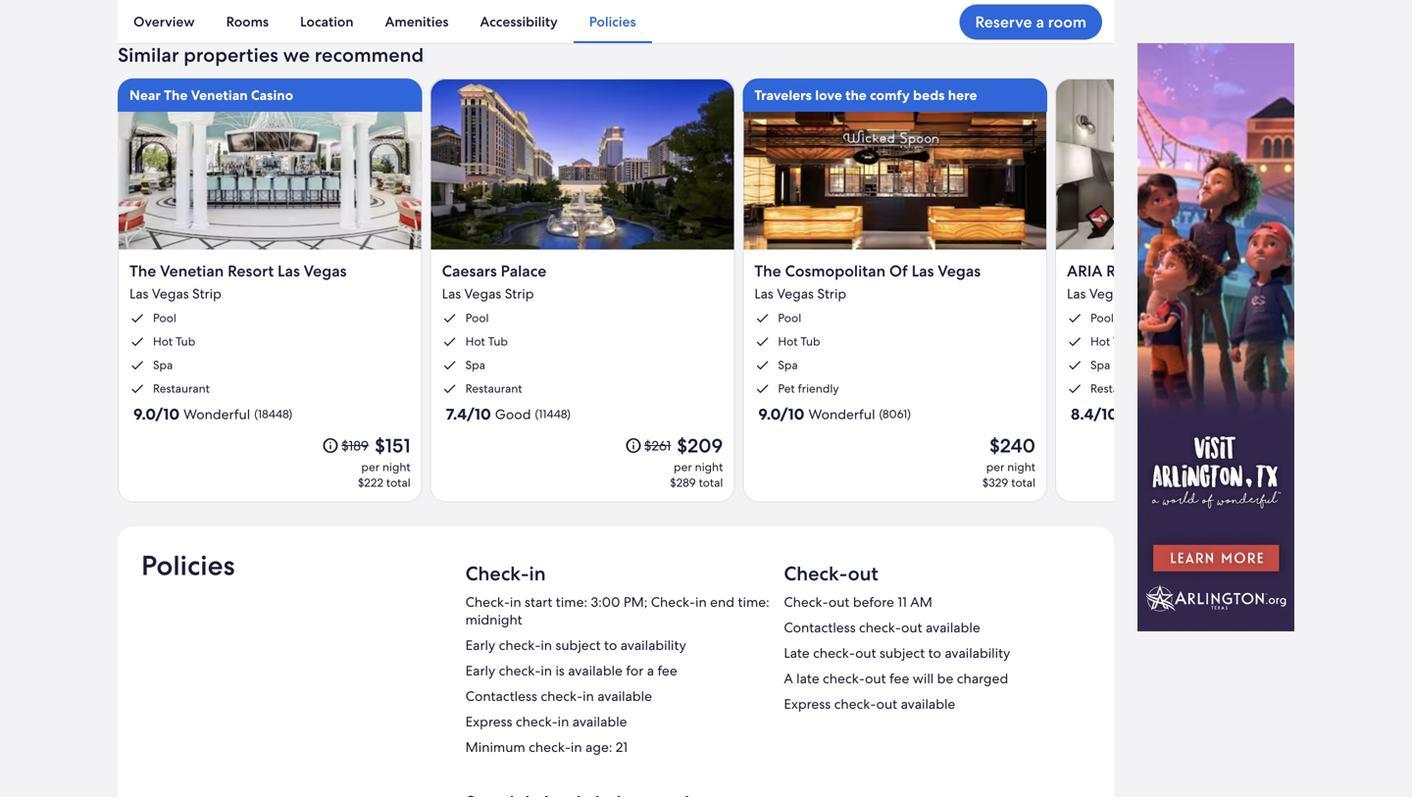 Task type: locate. For each thing, give the bounding box(es) containing it.
1 vertical spatial policies
[[141, 548, 235, 584]]

total inside 'per night $289 total'
[[699, 476, 723, 491]]

vegas inside aria resort & casino las vegas strip
[[1090, 285, 1127, 303]]

0 vertical spatial policies
[[589, 13, 636, 30]]

per up $222
[[361, 460, 380, 475]]

list
[[118, 0, 1114, 43]]

0 horizontal spatial night
[[383, 460, 411, 475]]

$240 per night $329 total
[[983, 433, 1036, 491]]

in left is
[[541, 662, 552, 680]]

xsmall image
[[129, 311, 145, 327], [755, 311, 770, 327], [1067, 311, 1083, 327], [442, 358, 458, 374], [1067, 358, 1083, 374], [129, 381, 145, 397], [442, 381, 458, 397]]

subject up will
[[880, 644, 925, 662]]

pet friendly
[[778, 381, 839, 397]]

strip right the show previous card icon
[[192, 285, 222, 303]]

good
[[495, 406, 531, 424]]

contactless inside check-in check-in start time: 3:00 pm; check-in end time: midnight early check-in subject to availability early check-in is available for a fee contactless check-in available express check-in available minimum check-in age: 21
[[466, 687, 537, 705]]

3:00
[[591, 593, 620, 611]]

in left 'start'
[[510, 593, 521, 611]]

1 horizontal spatial policies
[[589, 13, 636, 30]]

4 spa from the left
[[1091, 358, 1111, 373]]

1 horizontal spatial contactless
[[784, 619, 856, 636]]

end
[[710, 593, 735, 611]]

night down $209
[[695, 460, 723, 475]]

$240
[[990, 433, 1036, 459]]

2 resort from the left
[[1107, 261, 1153, 282]]

rooms
[[226, 13, 269, 30]]

0 vertical spatial contactless
[[784, 619, 856, 636]]

1 restaurant from the left
[[153, 381, 210, 397]]

per night $289 total
[[670, 460, 723, 491]]

1 horizontal spatial a
[[1036, 12, 1045, 32]]

0 horizontal spatial resort
[[228, 261, 274, 282]]

3 hot from the left
[[778, 334, 798, 350]]

wonderful for per
[[184, 406, 250, 424]]

night down '$151'
[[383, 460, 411, 475]]

casino
[[251, 86, 293, 104], [1172, 261, 1220, 282]]

night down $240
[[1008, 460, 1036, 475]]

tub
[[176, 334, 195, 350], [488, 334, 508, 350], [801, 334, 821, 350], [1113, 334, 1133, 350]]

time: right 'start'
[[556, 593, 588, 611]]

4 hot from the left
[[1091, 334, 1110, 350]]

spa
[[153, 358, 173, 373], [466, 358, 485, 373], [778, 358, 798, 373], [1091, 358, 1111, 373]]

pool
[[153, 311, 176, 326], [466, 311, 489, 326], [778, 311, 802, 326], [1091, 311, 1114, 326]]

2 horizontal spatial night
[[1008, 460, 1036, 475]]

per inside 'per night $289 total'
[[674, 460, 692, 475]]

subject up is
[[556, 636, 601, 654]]

1 vertical spatial a
[[647, 662, 654, 680]]

las
[[278, 261, 300, 282], [912, 261, 934, 282], [129, 285, 149, 303], [442, 285, 461, 303], [755, 285, 774, 303], [1067, 285, 1086, 303]]

4 tub from the left
[[1113, 334, 1133, 350]]

0 horizontal spatial total
[[386, 476, 411, 491]]

amenities
[[385, 13, 449, 30]]

2 strip from the left
[[505, 285, 534, 303]]

hot tub down show next card image
[[1091, 334, 1133, 350]]

in left the end at the bottom
[[695, 593, 707, 611]]

wonderful inside 9.0/10 wonderful (18448)
[[184, 406, 250, 424]]

per
[[361, 460, 380, 475], [674, 460, 692, 475], [986, 460, 1005, 475]]

3 pool from the left
[[778, 311, 802, 326]]

0 horizontal spatial time:
[[556, 593, 588, 611]]

1 horizontal spatial resort
[[1107, 261, 1153, 282]]

strip down &
[[1130, 285, 1159, 303]]

1 9.0/10 from the left
[[133, 405, 180, 425]]

$289
[[670, 476, 696, 491]]

spa for resort
[[1091, 358, 1111, 373]]

2 hot from the left
[[466, 334, 485, 350]]

0 horizontal spatial per
[[361, 460, 380, 475]]

2 tub from the left
[[488, 334, 508, 350]]

2 hot tub from the left
[[466, 334, 508, 350]]

fee inside check-out check-out before 11 am contactless check-out available late check-out subject to availability a late check-out fee will be charged express check-out available
[[890, 670, 910, 687]]

availability up for
[[621, 636, 686, 654]]

available up age:
[[573, 713, 627, 731]]

2 9.0/10 from the left
[[759, 405, 805, 425]]

total inside per night $222 total
[[386, 476, 411, 491]]

in up age:
[[583, 687, 594, 705]]

pool down cosmopolitan
[[778, 311, 802, 326]]

per for $151
[[361, 460, 380, 475]]

availability
[[621, 636, 686, 654], [945, 644, 1011, 662]]

love
[[815, 86, 842, 104]]

fee left will
[[890, 670, 910, 687]]

the for $240
[[755, 261, 781, 282]]

amenities link
[[369, 0, 464, 43]]

night for $209
[[695, 460, 723, 475]]

0 vertical spatial early
[[466, 636, 495, 654]]

casino down similar properties we recommend
[[251, 86, 293, 104]]

early
[[466, 636, 495, 654], [466, 662, 495, 680]]

late
[[797, 670, 820, 687]]

restaurant up '8.4/10' on the right bottom of page
[[1091, 381, 1147, 397]]

1 horizontal spatial restaurant
[[466, 381, 522, 397]]

policies
[[589, 13, 636, 30], [141, 548, 235, 584]]

time: right the end at the bottom
[[738, 593, 770, 611]]

for
[[626, 662, 644, 680]]

spa for cosmopolitan
[[778, 358, 798, 373]]

xsmall image
[[442, 311, 458, 327], [129, 334, 145, 350], [442, 334, 458, 350], [755, 334, 770, 350], [1067, 334, 1083, 350], [129, 358, 145, 374], [755, 358, 770, 374], [755, 381, 770, 397], [1067, 381, 1083, 397]]

1 tub from the left
[[176, 334, 195, 350]]

hot for palace
[[466, 334, 485, 350]]

4 pool from the left
[[1091, 311, 1114, 326]]

midnight
[[466, 611, 522, 629]]

4 strip from the left
[[1130, 285, 1159, 303]]

0 horizontal spatial to
[[604, 636, 617, 654]]

contactless up minimum
[[466, 687, 537, 705]]

3 restaurant from the left
[[1091, 381, 1147, 397]]

0 horizontal spatial express
[[466, 713, 512, 731]]

las inside aria resort & casino las vegas strip
[[1067, 285, 1086, 303]]

hot up 9.0/10 wonderful (18448) on the bottom left
[[153, 334, 173, 350]]

pool down the venetian resort las vegas las vegas strip
[[153, 311, 176, 326]]

hot tub for cosmopolitan
[[778, 334, 821, 350]]

0 vertical spatial casino
[[251, 86, 293, 104]]

2 restaurant from the left
[[466, 381, 522, 397]]

accessibility link
[[464, 0, 574, 43]]

available right is
[[568, 662, 623, 680]]

tub up 9.0/10 wonderful (18448) on the bottom left
[[176, 334, 195, 350]]

pool for venetian
[[153, 311, 176, 326]]

per for $209
[[674, 460, 692, 475]]

per up $289
[[674, 460, 692, 475]]

the cosmopolitan of las vegas las vegas strip
[[755, 261, 981, 303]]

3 night from the left
[[1008, 460, 1036, 475]]

1 horizontal spatial to
[[929, 644, 942, 662]]

total right $329
[[1012, 476, 1036, 491]]

contactless up late
[[784, 619, 856, 636]]

total right $222
[[386, 476, 411, 491]]

2 pool from the left
[[466, 311, 489, 326]]

restaurant for 9.0/10
[[153, 381, 210, 397]]

1 total from the left
[[386, 476, 411, 491]]

here
[[948, 86, 977, 104]]

spa up '8.4/10' on the right bottom of page
[[1091, 358, 1111, 373]]

1 vertical spatial early
[[466, 662, 495, 680]]

in down 'start'
[[541, 636, 552, 654]]

$222
[[358, 476, 384, 491]]

0 horizontal spatial casino
[[251, 86, 293, 104]]

0 horizontal spatial wonderful
[[184, 406, 250, 424]]

3 strip from the left
[[817, 285, 847, 303]]

1 spa from the left
[[153, 358, 173, 373]]

spa up pet
[[778, 358, 798, 373]]

$261
[[644, 437, 671, 455]]

1 horizontal spatial subject
[[880, 644, 925, 662]]

4 hot tub from the left
[[1091, 334, 1133, 350]]

pet
[[778, 381, 795, 397]]

1 per from the left
[[361, 460, 380, 475]]

of
[[890, 261, 908, 282]]

$189
[[342, 437, 369, 455]]

night inside per night $222 total
[[383, 460, 411, 475]]

per inside per night $222 total
[[361, 460, 380, 475]]

fee
[[658, 662, 678, 680], [890, 670, 910, 687]]

2 total from the left
[[699, 476, 723, 491]]

pool down caesars palace las vegas strip
[[466, 311, 489, 326]]

hot down caesars palace las vegas strip
[[466, 334, 485, 350]]

strip inside caesars palace las vegas strip
[[505, 285, 534, 303]]

tub for palace
[[488, 334, 508, 350]]

0 horizontal spatial 9.0/10
[[133, 405, 180, 425]]

0 horizontal spatial the
[[129, 261, 156, 282]]

wonderful inside 9.0/10 wonderful (8061)
[[809, 406, 875, 424]]

policies inside the policies link
[[589, 13, 636, 30]]

the inside the cosmopolitan of las vegas las vegas strip
[[755, 261, 781, 282]]

9.0/10 for per
[[133, 405, 180, 425]]

exterior image
[[430, 79, 735, 250]]

hot tub down caesars palace las vegas strip
[[466, 334, 508, 350]]

properties
[[184, 42, 278, 68]]

express down 'late'
[[784, 695, 831, 713]]

1 horizontal spatial casino
[[1172, 261, 1220, 282]]

1 horizontal spatial wonderful
[[809, 406, 875, 424]]

2 horizontal spatial the
[[755, 261, 781, 282]]

availability inside check-in check-in start time: 3:00 pm; check-in end time: midnight early check-in subject to availability early check-in is available for a fee contactless check-in available express check-in available minimum check-in age: 21
[[621, 636, 686, 654]]

$329
[[983, 476, 1009, 491]]

1 horizontal spatial express
[[784, 695, 831, 713]]

7.4/10 good (11448)
[[446, 405, 571, 425]]

beds
[[913, 86, 945, 104]]

2 horizontal spatial per
[[986, 460, 1005, 475]]

fee right for
[[658, 662, 678, 680]]

express up minimum
[[466, 713, 512, 731]]

start
[[525, 593, 553, 611]]

1 pool from the left
[[153, 311, 176, 326]]

2 wonderful from the left
[[809, 406, 875, 424]]

casino right &
[[1172, 261, 1220, 282]]

2 horizontal spatial total
[[1012, 476, 1036, 491]]

restaurant up 9.0/10 wonderful (18448) on the bottom left
[[153, 381, 210, 397]]

rooms link
[[211, 0, 284, 43]]

1 vertical spatial contactless
[[466, 687, 537, 705]]

1 horizontal spatial 9.0/10
[[759, 405, 805, 425]]

spa up 9.0/10 wonderful (18448) on the bottom left
[[153, 358, 173, 373]]

the for per
[[129, 261, 156, 282]]

venetian
[[191, 86, 248, 104], [160, 261, 224, 282]]

restaurant
[[153, 381, 210, 397], [466, 381, 522, 397], [1091, 381, 1147, 397]]

casino inside aria resort & casino las vegas strip
[[1172, 261, 1220, 282]]

to up "be"
[[929, 644, 942, 662]]

strip down cosmopolitan
[[817, 285, 847, 303]]

recommend
[[315, 42, 424, 68]]

0 horizontal spatial availability
[[621, 636, 686, 654]]

1 horizontal spatial night
[[695, 460, 723, 475]]

per night $222 total
[[358, 460, 411, 491]]

contactless inside check-out check-out before 11 am contactless check-out available late check-out subject to availability a late check-out fee will be charged express check-out available
[[784, 619, 856, 636]]

hot up pet
[[778, 334, 798, 350]]

in down is
[[558, 713, 569, 731]]

subject
[[556, 636, 601, 654], [880, 644, 925, 662]]

per up $329
[[986, 460, 1005, 475]]

a right for
[[647, 662, 654, 680]]

the
[[164, 86, 188, 104], [129, 261, 156, 282], [755, 261, 781, 282]]

night for $151
[[383, 460, 411, 475]]

pool down show next card image
[[1091, 311, 1114, 326]]

0 horizontal spatial a
[[647, 662, 654, 680]]

0 vertical spatial a
[[1036, 12, 1045, 32]]

20 restaurants, breakfast, lunch, dinner served; fusion cuisine image
[[743, 79, 1048, 250]]

1 horizontal spatial total
[[699, 476, 723, 491]]

in
[[529, 561, 546, 586], [510, 593, 521, 611], [695, 593, 707, 611], [541, 636, 552, 654], [541, 662, 552, 680], [583, 687, 594, 705], [558, 713, 569, 731], [571, 738, 582, 756]]

wonderful
[[184, 406, 250, 424], [809, 406, 875, 424]]

wonderful left (18448)
[[184, 406, 250, 424]]

resort
[[228, 261, 274, 282], [1107, 261, 1153, 282]]

casino for venetian
[[251, 86, 293, 104]]

we
[[283, 42, 310, 68]]

1 strip from the left
[[192, 285, 222, 303]]

0 horizontal spatial subject
[[556, 636, 601, 654]]

the inside the venetian resort las vegas las vegas strip
[[129, 261, 156, 282]]

out
[[848, 561, 879, 586], [829, 593, 850, 611], [901, 619, 923, 636], [855, 644, 877, 662], [865, 670, 886, 687], [877, 695, 898, 713]]

1 horizontal spatial per
[[674, 460, 692, 475]]

total
[[386, 476, 411, 491], [699, 476, 723, 491], [1012, 476, 1036, 491]]

night
[[383, 460, 411, 475], [695, 460, 723, 475], [1008, 460, 1036, 475]]

1 hot tub from the left
[[153, 334, 195, 350]]

1 vertical spatial venetian
[[160, 261, 224, 282]]

9.0/10 for $240
[[759, 405, 805, 425]]

0 horizontal spatial fee
[[658, 662, 678, 680]]

tub down show next card image
[[1113, 334, 1133, 350]]

to
[[604, 636, 617, 654], [929, 644, 942, 662]]

per inside $240 per night $329 total
[[986, 460, 1005, 475]]

3 hot tub from the left
[[778, 334, 821, 350]]

1 resort from the left
[[228, 261, 274, 282]]

total right $289
[[699, 476, 723, 491]]

similar properties we recommend
[[118, 42, 424, 68]]

1 vertical spatial casino
[[1172, 261, 1220, 282]]

3 total from the left
[[1012, 476, 1036, 491]]

3 tub from the left
[[801, 334, 821, 350]]

1 horizontal spatial fee
[[890, 670, 910, 687]]

tub up pet friendly
[[801, 334, 821, 350]]

in up 'start'
[[529, 561, 546, 586]]

venetian down properties
[[191, 86, 248, 104]]

hot down show next card image
[[1091, 334, 1110, 350]]

3 per from the left
[[986, 460, 1005, 475]]

hot tub up pet friendly
[[778, 334, 821, 350]]

a left room
[[1036, 12, 1045, 32]]

venetian right the show previous card icon
[[160, 261, 224, 282]]

resort inside the venetian resort las vegas las vegas strip
[[228, 261, 274, 282]]

11
[[898, 593, 907, 611]]

21
[[616, 738, 628, 756]]

pool for palace
[[466, 311, 489, 326]]

0 horizontal spatial contactless
[[466, 687, 537, 705]]

2 time: from the left
[[738, 593, 770, 611]]

1 horizontal spatial the
[[164, 86, 188, 104]]

wonderful down friendly
[[809, 406, 875, 424]]

hot tub up 9.0/10 wonderful (18448) on the bottom left
[[153, 334, 195, 350]]

strip down palace
[[505, 285, 534, 303]]

1 wonderful from the left
[[184, 406, 250, 424]]

0 horizontal spatial restaurant
[[153, 381, 210, 397]]

check-
[[859, 619, 901, 636], [499, 636, 541, 654], [813, 644, 855, 662], [499, 662, 541, 680], [823, 670, 865, 687], [541, 687, 583, 705], [834, 695, 877, 713], [516, 713, 558, 731], [529, 738, 571, 756]]

availability up charged
[[945, 644, 1011, 662]]

2 spa from the left
[[466, 358, 485, 373]]

restaurant up 7.4/10 good (11448)
[[466, 381, 522, 397]]

1 horizontal spatial availability
[[945, 644, 1011, 662]]

2 night from the left
[[695, 460, 723, 475]]

1 hot from the left
[[153, 334, 173, 350]]

2 per from the left
[[674, 460, 692, 475]]

vegas
[[304, 261, 347, 282], [938, 261, 981, 282], [152, 285, 189, 303], [464, 285, 501, 303], [777, 285, 814, 303], [1090, 285, 1127, 303]]

night inside 'per night $289 total'
[[695, 460, 723, 475]]

3 spa from the left
[[778, 358, 798, 373]]

2 horizontal spatial restaurant
[[1091, 381, 1147, 397]]

1 night from the left
[[383, 460, 411, 475]]

check-
[[466, 561, 529, 586], [784, 561, 848, 586], [466, 593, 510, 611], [651, 593, 695, 611], [784, 593, 829, 611]]

travelers
[[755, 86, 812, 104]]

availability inside check-out check-out before 11 am contactless check-out available late check-out subject to availability a late check-out fee will be charged express check-out available
[[945, 644, 1011, 662]]

overview link
[[118, 0, 211, 43]]

hot for cosmopolitan
[[778, 334, 798, 350]]

1 horizontal spatial time:
[[738, 593, 770, 611]]

wonderful for $240
[[809, 406, 875, 424]]

to down 3:00
[[604, 636, 617, 654]]

tub for resort
[[1113, 334, 1133, 350]]

contactless
[[784, 619, 856, 636], [466, 687, 537, 705]]

check-in check-in start time: 3:00 pm; check-in end time: midnight early check-in subject to availability early check-in is available for a fee contactless check-in available express check-in available minimum check-in age: 21
[[466, 561, 770, 756]]

available down am
[[926, 619, 981, 636]]

tub down caesars palace las vegas strip
[[488, 334, 508, 350]]

spa up 7.4/10 on the bottom of page
[[466, 358, 485, 373]]



Task type: vqa. For each thing, say whether or not it's contained in the screenshot.
Download the app button icon
no



Task type: describe. For each thing, give the bounding box(es) containing it.
(8061)
[[879, 407, 911, 422]]

pm;
[[624, 593, 648, 611]]

2 early from the top
[[466, 662, 495, 680]]

9.0/10 wonderful (18448)
[[133, 405, 293, 425]]

(18448)
[[254, 407, 293, 422]]

minimum
[[466, 738, 525, 756]]

charged
[[957, 670, 1009, 687]]

$209
[[677, 433, 723, 459]]

will
[[913, 670, 934, 687]]

express inside check-in check-in start time: 3:00 pm; check-in end time: midnight early check-in subject to availability early check-in is available for a fee contactless check-in available express check-in available minimum check-in age: 21
[[466, 713, 512, 731]]

express inside check-out check-out before 11 am contactless check-out available late check-out subject to availability a late check-out fee will be charged express check-out available
[[784, 695, 831, 713]]

to inside check-in check-in start time: 3:00 pm; check-in end time: midnight early check-in subject to availability early check-in is available for a fee contactless check-in available express check-in available minimum check-in age: 21
[[604, 636, 617, 654]]

am
[[911, 593, 933, 611]]

late
[[784, 644, 810, 662]]

a inside check-in check-in start time: 3:00 pm; check-in end time: midnight early check-in subject to availability early check-in is available for a fee contactless check-in available express check-in available minimum check-in age: 21
[[647, 662, 654, 680]]

near the venetian casino
[[129, 86, 293, 104]]

sky suites one bedroom penthouse - strip view | 1 bedroom, premium bedding, minibar, in-room safe image
[[1055, 79, 1360, 250]]

hot tub for palace
[[466, 334, 508, 350]]

$261 button
[[625, 437, 673, 455]]

location
[[300, 13, 354, 30]]

location link
[[284, 0, 369, 43]]

total for $209
[[699, 476, 723, 491]]

tub for cosmopolitan
[[801, 334, 821, 350]]

0 horizontal spatial policies
[[141, 548, 235, 584]]

spa for palace
[[466, 358, 485, 373]]

list containing overview
[[118, 0, 1114, 43]]

the
[[846, 86, 867, 104]]

before
[[853, 593, 894, 611]]

friendly
[[798, 381, 839, 397]]

accessibility
[[480, 13, 558, 30]]

check-out check-out before 11 am contactless check-out available late check-out subject to availability a late check-out fee will be charged express check-out available
[[784, 561, 1011, 713]]

strip inside the cosmopolitan of las vegas las vegas strip
[[817, 285, 847, 303]]

near
[[129, 86, 161, 104]]

similar
[[118, 42, 179, 68]]

be
[[937, 670, 954, 687]]

caesars palace las vegas strip
[[442, 261, 547, 303]]

small image
[[322, 437, 340, 455]]

show next card image
[[1102, 279, 1126, 303]]

venetian inside the venetian resort las vegas las vegas strip
[[160, 261, 224, 282]]

total inside $240 per night $329 total
[[1012, 476, 1036, 491]]

pool for cosmopolitan
[[778, 311, 802, 326]]

room
[[1048, 12, 1087, 32]]

cosmopolitan
[[785, 261, 886, 282]]

1 time: from the left
[[556, 593, 588, 611]]

restaurant for 7.4/10
[[466, 381, 522, 397]]

caesars
[[442, 261, 497, 282]]

night inside $240 per night $329 total
[[1008, 460, 1036, 475]]

$151
[[375, 433, 411, 459]]

(11448)
[[535, 407, 571, 422]]

vegas inside caesars palace las vegas strip
[[464, 285, 501, 303]]

is
[[556, 662, 565, 680]]

show previous card image
[[122, 279, 145, 303]]

total for $151
[[386, 476, 411, 491]]

9.0/10 wonderful (8061)
[[759, 405, 911, 425]]

8.4/10
[[1071, 405, 1118, 425]]

a inside button
[[1036, 12, 1045, 32]]

subject inside check-in check-in start time: 3:00 pm; check-in end time: midnight early check-in subject to availability early check-in is available for a fee contactless check-in available express check-in available minimum check-in age: 21
[[556, 636, 601, 654]]

0 vertical spatial venetian
[[191, 86, 248, 104]]

to inside check-out check-out before 11 am contactless check-out available late check-out subject to availability a late check-out fee will be charged express check-out available
[[929, 644, 942, 662]]

reserve a room
[[975, 12, 1087, 32]]

aria resort & casino las vegas strip
[[1067, 261, 1220, 303]]

aria
[[1067, 261, 1103, 282]]

reserve
[[975, 12, 1032, 32]]

las inside caesars palace las vegas strip
[[442, 285, 461, 303]]

fee inside check-in check-in start time: 3:00 pm; check-in end time: midnight early check-in subject to availability early check-in is available for a fee contactless check-in available express check-in available minimum check-in age: 21
[[658, 662, 678, 680]]

the venetian resort las vegas las vegas strip
[[129, 261, 347, 303]]

hot for venetian
[[153, 334, 173, 350]]

travelers love the comfy beds here
[[755, 86, 977, 104]]

reserve a room button
[[960, 4, 1102, 40]]

strip inside aria resort & casino las vegas strip
[[1130, 285, 1159, 303]]

in left age:
[[571, 738, 582, 756]]

casino for &
[[1172, 261, 1220, 282]]

7.4/10
[[446, 405, 491, 425]]

comfy
[[870, 86, 910, 104]]

small image
[[625, 437, 642, 455]]

available down for
[[598, 687, 652, 705]]

a
[[784, 670, 793, 687]]

available down will
[[901, 695, 956, 713]]

age:
[[586, 738, 612, 756]]

tub for venetian
[[176, 334, 195, 350]]

subject inside check-out check-out before 11 am contactless check-out available late check-out subject to availability a late check-out fee will be charged express check-out available
[[880, 644, 925, 662]]

hot tub for resort
[[1091, 334, 1133, 350]]

policies link
[[574, 0, 652, 43]]

hot for resort
[[1091, 334, 1110, 350]]

strip inside the venetian resort las vegas las vegas strip
[[192, 285, 222, 303]]

resort inside aria resort & casino las vegas strip
[[1107, 261, 1153, 282]]

overview
[[133, 13, 195, 30]]

hot tub for venetian
[[153, 334, 195, 350]]

&
[[1157, 261, 1168, 282]]

pool for resort
[[1091, 311, 1114, 326]]

$189 button
[[322, 437, 371, 455]]

spa for venetian
[[153, 358, 173, 373]]

palace
[[501, 261, 547, 282]]

poolside bar image
[[118, 79, 422, 250]]

1 early from the top
[[466, 636, 495, 654]]



